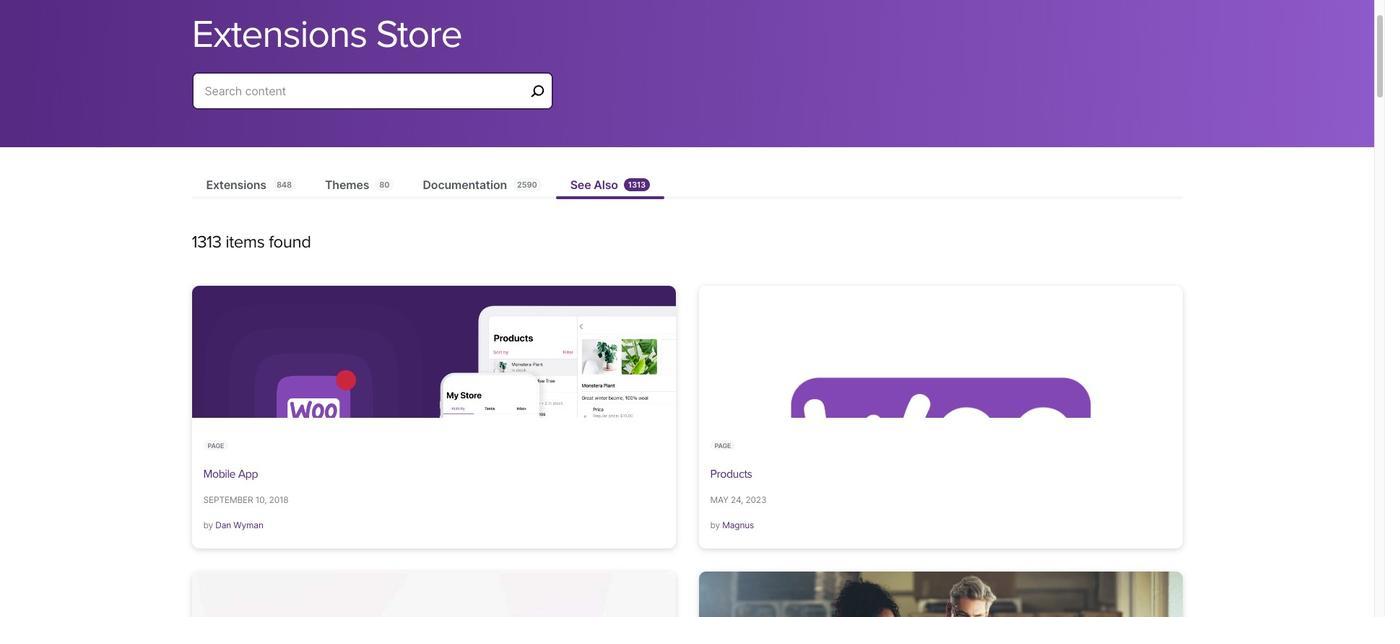 Task type: vqa. For each thing, say whether or not it's contained in the screenshot.
THE 2590
yes



Task type: describe. For each thing, give the bounding box(es) containing it.
see also
[[570, 178, 618, 192]]

1313 items found
[[192, 232, 311, 253]]

1313 for 1313
[[628, 180, 646, 190]]

themes
[[325, 178, 369, 192]]

extensions store
[[192, 11, 462, 58]]

mobile
[[203, 467, 236, 482]]

products link
[[710, 467, 752, 482]]

documentation
[[423, 178, 507, 192]]

september 10, 2018
[[203, 495, 289, 506]]

extensions for extensions
[[206, 178, 266, 192]]

products
[[710, 467, 752, 482]]

extensions store link
[[192, 11, 1183, 58]]

2590
[[517, 180, 537, 190]]

Search content search field
[[205, 81, 526, 101]]

may
[[710, 495, 729, 506]]

found
[[269, 232, 311, 253]]

may 24, 2023
[[710, 495, 767, 506]]

by for mobile app
[[203, 520, 213, 531]]

mobile app link
[[203, 467, 258, 482]]

magnus
[[723, 520, 754, 531]]

10,
[[256, 495, 267, 506]]



Task type: locate. For each thing, give the bounding box(es) containing it.
0 horizontal spatial 1313
[[192, 232, 221, 253]]

extensions
[[192, 11, 367, 58], [206, 178, 266, 192]]

1 vertical spatial extensions
[[206, 178, 266, 192]]

september
[[203, 495, 253, 506]]

extensions for extensions store
[[192, 11, 367, 58]]

by dan wyman
[[203, 520, 263, 531]]

also
[[594, 178, 618, 192]]

by magnus
[[710, 520, 754, 531]]

by left dan
[[203, 520, 213, 531]]

2023
[[746, 495, 767, 506]]

848
[[277, 180, 292, 190]]

1 vertical spatial 1313
[[192, 232, 221, 253]]

24,
[[731, 495, 744, 506]]

app
[[238, 467, 258, 482]]

dan
[[215, 520, 231, 531]]

items
[[226, 232, 265, 253]]

1 horizontal spatial 1313
[[628, 180, 646, 190]]

see
[[570, 178, 591, 192]]

None search field
[[192, 72, 553, 127]]

80
[[380, 180, 390, 190]]

2 by from the left
[[710, 520, 720, 531]]

wyman
[[234, 520, 263, 531]]

by left magnus
[[710, 520, 720, 531]]

0 horizontal spatial by
[[203, 520, 213, 531]]

by
[[203, 520, 213, 531], [710, 520, 720, 531]]

0 vertical spatial 1313
[[628, 180, 646, 190]]

1 horizontal spatial by
[[710, 520, 720, 531]]

1 by from the left
[[203, 520, 213, 531]]

by for products
[[710, 520, 720, 531]]

1313 left the items
[[192, 232, 221, 253]]

1313 for 1313 items found
[[192, 232, 221, 253]]

store
[[376, 11, 462, 58]]

0 vertical spatial extensions
[[192, 11, 367, 58]]

2018
[[269, 495, 289, 506]]

1313 right also
[[628, 180, 646, 190]]

mobile app
[[203, 467, 258, 482]]

1313
[[628, 180, 646, 190], [192, 232, 221, 253]]



